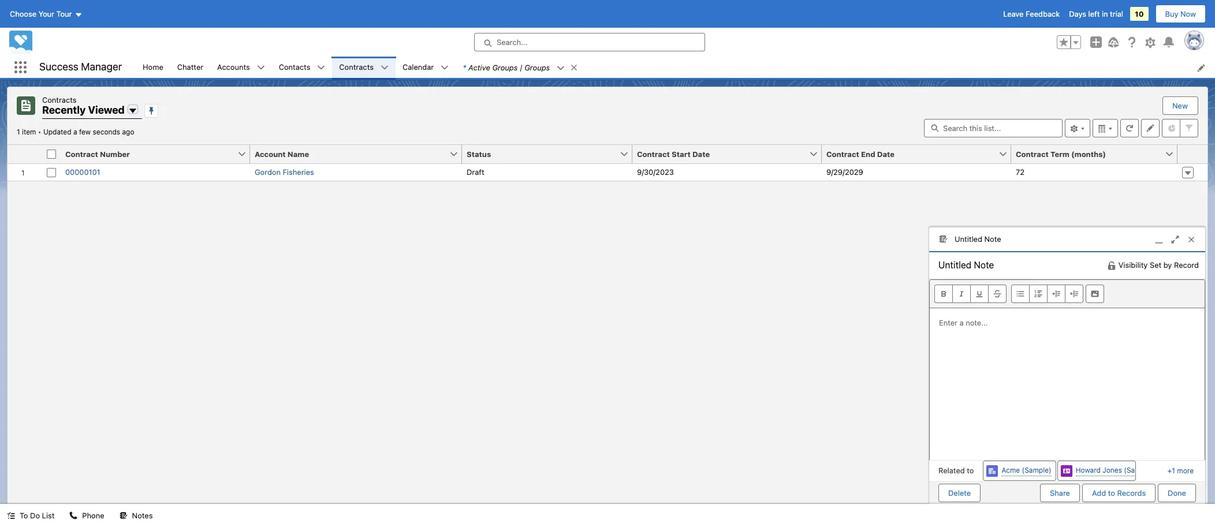 Task type: locate. For each thing, give the bounding box(es) containing it.
viewed
[[88, 104, 125, 116]]

left
[[1089, 9, 1100, 18]]

list item
[[456, 57, 584, 78]]

done
[[1168, 489, 1187, 498]]

text default image inside calendar list item
[[441, 64, 449, 72]]

recently viewed grid
[[8, 145, 1208, 181]]

0 vertical spatial to
[[967, 466, 975, 475]]

+ 1 more
[[1168, 467, 1194, 475]]

list containing home
[[136, 57, 1216, 78]]

text default image right contacts
[[317, 64, 326, 72]]

buy
[[1166, 9, 1179, 18]]

toolbar inside untitled note dialog
[[930, 280, 1205, 308]]

2 contract from the left
[[637, 149, 670, 159]]

end
[[862, 149, 876, 159]]

1 contract from the left
[[65, 149, 98, 159]]

contracts list item
[[332, 57, 396, 78]]

+
[[1168, 467, 1173, 475]]

contract term (months) element
[[1012, 145, 1185, 164]]

to inside the "add to records" button
[[1109, 489, 1116, 498]]

0 horizontal spatial groups
[[493, 63, 518, 72]]

(sample) right acme
[[1023, 466, 1052, 475]]

to right add
[[1109, 489, 1116, 498]]

1 horizontal spatial date
[[878, 149, 895, 159]]

home link
[[136, 57, 170, 78]]

more
[[1178, 467, 1194, 475]]

00000101
[[65, 167, 100, 177]]

4 contract from the left
[[1016, 149, 1049, 159]]

add to records button
[[1083, 484, 1156, 502]]

to
[[967, 466, 975, 475], [1109, 489, 1116, 498]]

1 horizontal spatial to
[[1109, 489, 1116, 498]]

format body element
[[1012, 285, 1084, 303]]

delete status
[[939, 484, 1041, 502]]

1 horizontal spatial 1
[[1173, 467, 1176, 475]]

start
[[672, 149, 691, 159]]

Compose text text field
[[930, 308, 1205, 456]]

contract term (months) button
[[1012, 145, 1166, 163]]

text default image for contracts
[[381, 64, 389, 72]]

untitled note dialog
[[929, 227, 1207, 504]]

search... button
[[474, 33, 706, 51]]

manager
[[81, 61, 122, 73]]

toolbar
[[930, 280, 1205, 308]]

text default image left notes
[[119, 512, 127, 520]]

1 vertical spatial 1
[[1173, 467, 1176, 475]]

contact image
[[1061, 466, 1073, 477]]

contract start date
[[637, 149, 710, 159]]

notes
[[132, 511, 153, 521]]

to for related
[[967, 466, 975, 475]]

text default image
[[317, 64, 326, 72], [381, 64, 389, 72], [441, 64, 449, 72], [7, 512, 15, 520], [119, 512, 127, 520]]

10
[[1136, 9, 1144, 18]]

acme (sample)
[[1002, 466, 1052, 475]]

contract up the 9/30/2023
[[637, 149, 670, 159]]

contract inside button
[[1016, 149, 1049, 159]]

text default image left calendar link on the left of page
[[381, 64, 389, 72]]

1
[[17, 127, 20, 136], [1173, 467, 1176, 475]]

text default image for calendar
[[441, 64, 449, 72]]

gordon fisheries
[[255, 167, 314, 177]]

00000101 link
[[65, 167, 100, 178]]

to right related
[[967, 466, 975, 475]]

recently
[[42, 104, 86, 116]]

group
[[1057, 35, 1082, 49]]

chatter
[[177, 62, 203, 72]]

date right start
[[693, 149, 710, 159]]

howard jones (sample) link
[[1076, 466, 1154, 477]]

status element
[[462, 145, 640, 164]]

contracts link
[[332, 57, 381, 78]]

2 date from the left
[[878, 149, 895, 159]]

account name element
[[250, 145, 469, 164]]

0 horizontal spatial to
[[967, 466, 975, 475]]

feedback
[[1026, 9, 1060, 18]]

related
[[939, 466, 965, 475]]

item
[[22, 127, 36, 136]]

add
[[1093, 489, 1107, 498]]

chatter link
[[170, 57, 210, 78]]

text default image left to in the bottom of the page
[[7, 512, 15, 520]]

0 vertical spatial 1
[[17, 127, 20, 136]]

72
[[1016, 167, 1025, 177]]

contracts
[[339, 62, 374, 72], [42, 95, 77, 105]]

text default image inside contracts list item
[[381, 64, 389, 72]]

0 vertical spatial contracts
[[339, 62, 374, 72]]

1 item • updated a few seconds ago
[[17, 127, 134, 136]]

contract up 9/29/2029
[[827, 149, 860, 159]]

date for contract start date
[[693, 149, 710, 159]]

search...
[[497, 38, 528, 47]]

0 horizontal spatial 1
[[17, 127, 20, 136]]

contracts up updated
[[42, 95, 77, 105]]

untitled note
[[955, 234, 1002, 244]]

contract number button
[[61, 145, 237, 163]]

jones
[[1103, 466, 1123, 475]]

text default image inside 'contacts' list item
[[317, 64, 326, 72]]

text default image left *
[[441, 64, 449, 72]]

account image
[[987, 466, 999, 477]]

in
[[1102, 9, 1109, 18]]

contract start date element
[[633, 145, 829, 164]]

contract up 00000101
[[65, 149, 98, 159]]

recently viewed status
[[17, 127, 43, 136]]

None text field
[[930, 252, 1049, 278]]

1 vertical spatial to
[[1109, 489, 1116, 498]]

2 groups from the left
[[525, 63, 550, 72]]

0 horizontal spatial contracts
[[42, 95, 77, 105]]

1 left more
[[1173, 467, 1176, 475]]

list
[[42, 511, 55, 521]]

(sample)
[[1023, 466, 1052, 475], [1125, 466, 1154, 475]]

text default image inside untitled note dialog
[[1108, 261, 1117, 270]]

contract for contract start date
[[637, 149, 670, 159]]

cell
[[42, 145, 61, 164]]

trial
[[1111, 9, 1124, 18]]

a
[[73, 127, 77, 136]]

9/29/2029
[[827, 167, 864, 177]]

1 inside untitled note dialog
[[1173, 467, 1176, 475]]

3 contract from the left
[[827, 149, 860, 159]]

*
[[463, 63, 466, 72]]

ago
[[122, 127, 134, 136]]

1 date from the left
[[693, 149, 710, 159]]

(sample) up records
[[1125, 466, 1154, 475]]

name
[[288, 149, 309, 159]]

list item containing *
[[456, 57, 584, 78]]

contracts right 'contacts' list item
[[339, 62, 374, 72]]

Search Recently Viewed list view. search field
[[925, 119, 1063, 137]]

contract up 72
[[1016, 149, 1049, 159]]

1 left item
[[17, 127, 20, 136]]

accounts link
[[210, 57, 257, 78]]

few
[[79, 127, 91, 136]]

None search field
[[925, 119, 1063, 137]]

1 horizontal spatial (sample)
[[1125, 466, 1154, 475]]

groups left |
[[493, 63, 518, 72]]

0 horizontal spatial (sample)
[[1023, 466, 1052, 475]]

text default image
[[570, 63, 579, 72], [257, 64, 265, 72], [557, 64, 565, 72], [1108, 261, 1117, 270], [70, 512, 78, 520]]

new button
[[1164, 97, 1198, 114]]

1 horizontal spatial groups
[[525, 63, 550, 72]]

groups
[[493, 63, 518, 72], [525, 63, 550, 72]]

date right "end"
[[878, 149, 895, 159]]

1 horizontal spatial contracts
[[339, 62, 374, 72]]

0 horizontal spatial date
[[693, 149, 710, 159]]

contract number
[[65, 149, 130, 159]]

phone button
[[63, 504, 111, 528]]

draft
[[467, 167, 485, 177]]

groups right |
[[525, 63, 550, 72]]

recently viewed|contracts|list view element
[[7, 87, 1209, 504]]

to
[[20, 511, 28, 521]]

add to records
[[1093, 489, 1147, 498]]

calendar list item
[[396, 57, 456, 78]]

account
[[255, 149, 286, 159]]

number
[[100, 149, 130, 159]]

list
[[136, 57, 1216, 78]]

contacts
[[279, 62, 311, 72]]

date
[[693, 149, 710, 159], [878, 149, 895, 159]]

text default image for contacts
[[317, 64, 326, 72]]



Task type: vqa. For each thing, say whether or not it's contained in the screenshot.
Updated
yes



Task type: describe. For each thing, give the bounding box(es) containing it.
contacts link
[[272, 57, 317, 78]]

records
[[1118, 489, 1147, 498]]

* active groups | groups
[[463, 63, 550, 72]]

gordon
[[255, 167, 281, 177]]

account name button
[[250, 145, 450, 163]]

howard jones (sample)
[[1076, 466, 1154, 475]]

|
[[520, 63, 523, 72]]

1 inside recently viewed|contracts|list view element
[[17, 127, 20, 136]]

contacts list item
[[272, 57, 332, 78]]

contract end date element
[[822, 145, 1019, 164]]

tour
[[56, 9, 72, 18]]

do
[[30, 511, 40, 521]]

buy now button
[[1156, 5, 1207, 23]]

acme
[[1002, 466, 1021, 475]]

success manager
[[39, 61, 122, 73]]

phone
[[82, 511, 104, 521]]

contract term (months)
[[1016, 149, 1107, 159]]

done button
[[1159, 484, 1197, 502]]

visibility
[[1119, 261, 1148, 270]]

contracts inside list item
[[339, 62, 374, 72]]

home
[[143, 62, 163, 72]]

account name
[[255, 149, 309, 159]]

none search field inside recently viewed|contracts|list view element
[[925, 119, 1063, 137]]

contract end date
[[827, 149, 895, 159]]

term
[[1051, 149, 1070, 159]]

set
[[1150, 261, 1162, 270]]

item number element
[[8, 145, 42, 164]]

contracts image
[[17, 97, 35, 115]]

contract end date button
[[822, 145, 999, 163]]

visibility set by record
[[1119, 261, 1200, 270]]

(months)
[[1072, 149, 1107, 159]]

success
[[39, 61, 78, 73]]

share
[[1051, 489, 1071, 498]]

contract start date button
[[633, 145, 810, 163]]

fisheries
[[283, 167, 314, 177]]

seconds
[[93, 127, 120, 136]]

text default image inside phone button
[[70, 512, 78, 520]]

item number image
[[8, 145, 42, 163]]

none text field inside untitled note dialog
[[930, 252, 1049, 278]]

days
[[1070, 9, 1087, 18]]

accounts
[[217, 62, 250, 72]]

updated
[[43, 127, 71, 136]]

delete
[[949, 489, 971, 498]]

to do list
[[20, 511, 55, 521]]

now
[[1181, 9, 1197, 18]]

date for contract end date
[[878, 149, 895, 159]]

1 groups from the left
[[493, 63, 518, 72]]

accounts list item
[[210, 57, 272, 78]]

leave feedback link
[[1004, 9, 1060, 18]]

choose your tour
[[10, 9, 72, 18]]

action element
[[1178, 145, 1208, 164]]

record
[[1175, 261, 1200, 270]]

9/30/2023
[[637, 167, 674, 177]]

1 (sample) from the left
[[1023, 466, 1052, 475]]

text default image inside to do list button
[[7, 512, 15, 520]]

text default image inside accounts list item
[[257, 64, 265, 72]]

to do list button
[[0, 504, 61, 528]]

choose your tour button
[[9, 5, 83, 23]]

untitled
[[955, 234, 983, 244]]

contract for contract number
[[65, 149, 98, 159]]

2 (sample) from the left
[[1125, 466, 1154, 475]]

1 vertical spatial contracts
[[42, 95, 77, 105]]

related to
[[939, 466, 975, 475]]

buy now
[[1166, 9, 1197, 18]]

status
[[467, 149, 491, 159]]

recently viewed
[[42, 104, 125, 116]]

share button
[[1041, 484, 1081, 502]]

text default image inside notes button
[[119, 512, 127, 520]]

active
[[469, 63, 490, 72]]

howard
[[1076, 466, 1101, 475]]

note
[[985, 234, 1002, 244]]

new
[[1173, 101, 1189, 110]]

contract for contract term (months)
[[1016, 149, 1049, 159]]

calendar link
[[396, 57, 441, 78]]

contract for contract end date
[[827, 149, 860, 159]]

your
[[39, 9, 54, 18]]

leave
[[1004, 9, 1024, 18]]

format text element
[[935, 285, 1007, 303]]

calendar
[[403, 62, 434, 72]]

action image
[[1178, 145, 1208, 163]]

by
[[1164, 261, 1173, 270]]

choose
[[10, 9, 36, 18]]

gordon fisheries link
[[255, 167, 314, 178]]

to for add
[[1109, 489, 1116, 498]]

acme (sample) link
[[1002, 466, 1052, 477]]

leave feedback
[[1004, 9, 1060, 18]]

cell inside recently viewed grid
[[42, 145, 61, 164]]

contract number element
[[61, 145, 257, 164]]

•
[[38, 127, 41, 136]]

delete button
[[939, 484, 981, 502]]



